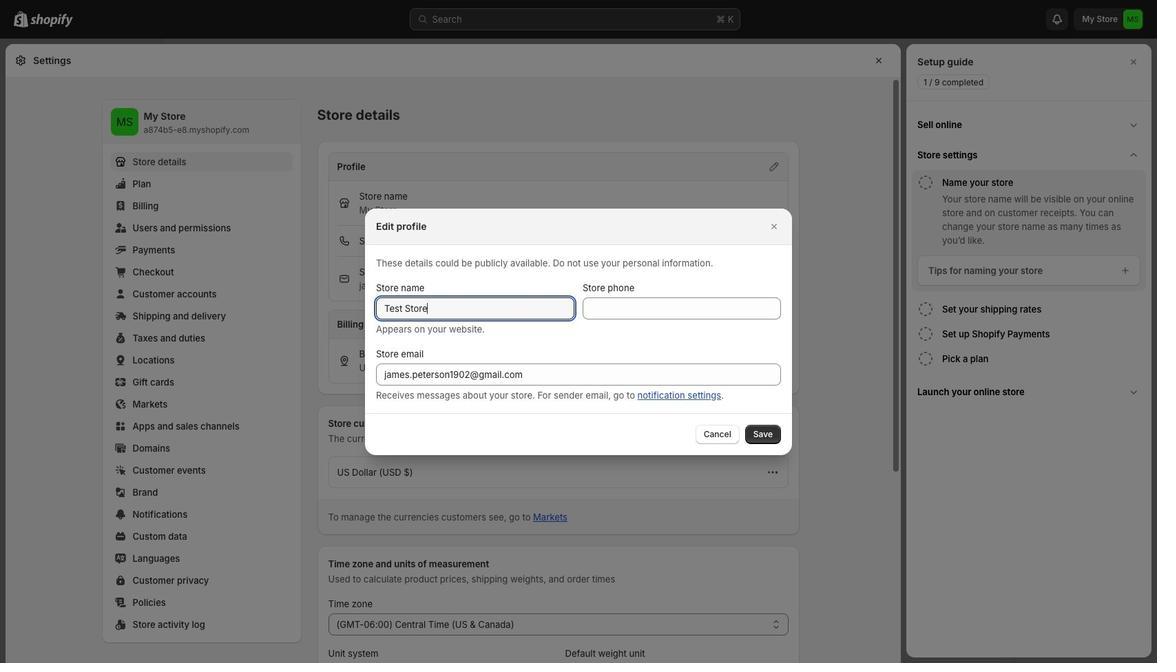 Task type: locate. For each thing, give the bounding box(es) containing it.
mark pick a plan as done image
[[918, 351, 935, 367]]

None text field
[[583, 297, 782, 319], [376, 364, 782, 386], [583, 297, 782, 319], [376, 364, 782, 386]]

settings dialog
[[6, 44, 902, 664]]

dialog
[[907, 44, 1152, 658], [0, 208, 1158, 455]]

mark name your store as done image
[[918, 174, 935, 191]]

mark set up shopify payments as done image
[[918, 326, 935, 343]]



Task type: vqa. For each thing, say whether or not it's contained in the screenshot.
tab list
no



Task type: describe. For each thing, give the bounding box(es) containing it.
mark set your shipping rates as done image
[[918, 301, 935, 318]]

shopify image
[[30, 14, 73, 28]]

shop settings menu element
[[102, 100, 301, 643]]

my store image
[[111, 108, 138, 136]]



